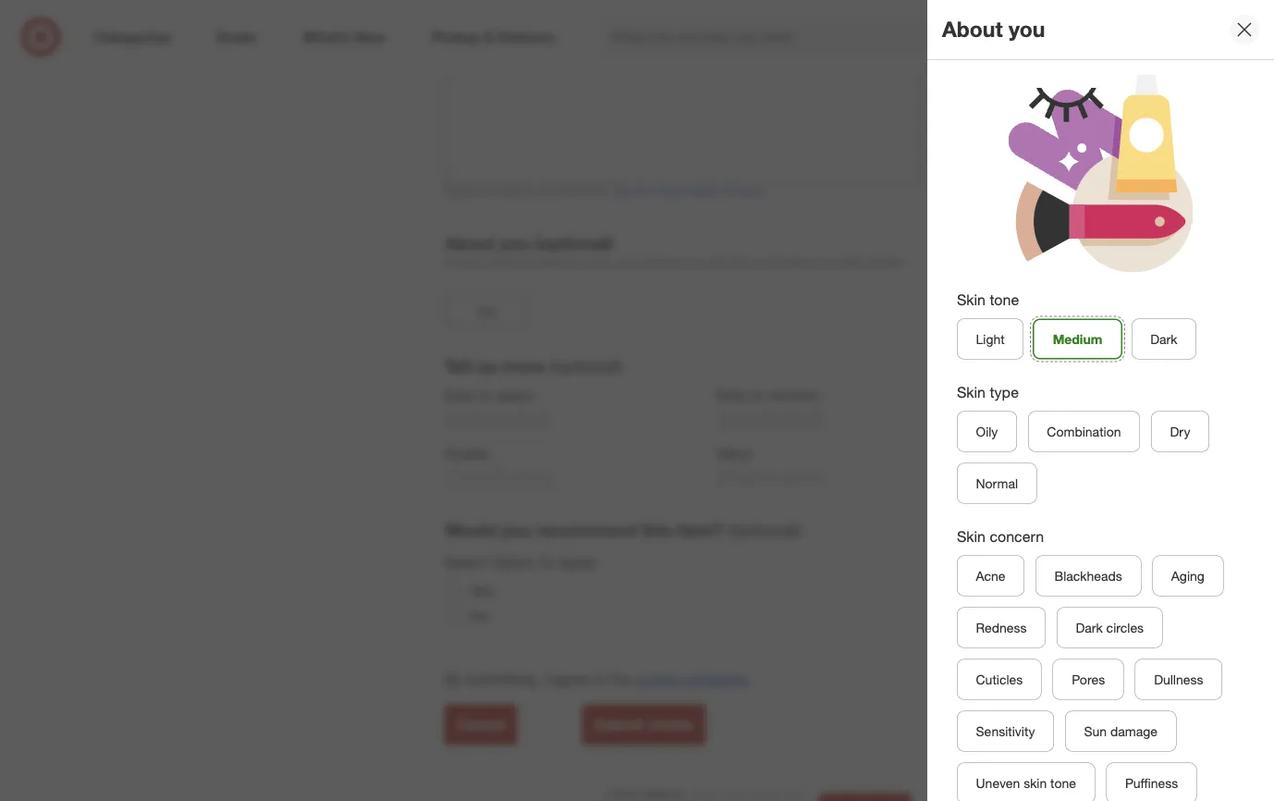 Task type: locate. For each thing, give the bounding box(es) containing it.
more
[[756, 255, 782, 269], [502, 355, 545, 376]]

long
[[988, 386, 1021, 404]]

2 vertical spatial you
[[501, 519, 531, 541]]

review inside button
[[648, 716, 694, 734]]

No radio
[[445, 607, 463, 626]]

uneven
[[976, 775, 1021, 791]]

this right of
[[711, 255, 729, 269]]

tone inside button
[[1051, 775, 1077, 791]]

writing
[[653, 184, 686, 198]]

more right item
[[756, 255, 782, 269]]

about
[[943, 16, 1003, 42], [445, 232, 495, 254]]

more up the apply
[[502, 355, 545, 376]]

details
[[537, 255, 569, 269]]

0 vertical spatial dark
[[1151, 331, 1178, 347]]

1 vertical spatial tone
[[1051, 775, 1077, 791]]

about inside dialog
[[943, 16, 1003, 42]]

sensitivity
[[976, 723, 1036, 739]]

1 vertical spatial you
[[500, 232, 530, 254]]

dark for dark circles
[[1076, 619, 1103, 636]]

for
[[636, 184, 649, 198]]

dark left circles
[[1076, 619, 1103, 636]]

1 vertical spatial dark
[[1076, 619, 1103, 636]]

dark button
[[1132, 319, 1197, 359]]

about for about you (optional) provide additional details to make your experience of this item more relevant to other guests
[[445, 232, 495, 254]]

tone up light on the right of the page
[[990, 291, 1020, 309]]

cuticles button
[[957, 659, 1042, 700]]

0 horizontal spatial dark
[[1076, 619, 1103, 636]]

0 horizontal spatial easy
[[445, 386, 476, 404]]

submitting,
[[466, 670, 539, 688]]

about up provide
[[445, 232, 495, 254]]

easy down tell
[[445, 386, 476, 404]]

this inside 'about you (optional) provide additional details to make your experience of this item more relevant to other guests'
[[711, 255, 729, 269]]

oily
[[976, 423, 998, 439]]

tone right skin
[[1051, 775, 1077, 791]]

2 vertical spatial (optional)
[[728, 519, 800, 541]]

2 vertical spatial skin
[[957, 528, 986, 546]]

to left the apply
[[480, 386, 493, 404]]

skin left type at the right
[[957, 383, 986, 402]]

9
[[1243, 19, 1249, 31]]

0 vertical spatial you
[[1009, 16, 1046, 42]]

0 horizontal spatial more
[[502, 355, 545, 376]]

review
[[635, 670, 678, 688], [648, 716, 694, 734]]

1 vertical spatial review
[[648, 716, 694, 734]]

1 horizontal spatial tone
[[1051, 775, 1077, 791]]

about left search
[[943, 16, 1003, 42]]

uneven skin tone
[[976, 775, 1077, 791]]

1 vertical spatial skin
[[957, 383, 986, 402]]

skin type
[[957, 383, 1019, 402]]

experience
[[640, 255, 695, 269]]

redness
[[976, 619, 1027, 636]]

to
[[572, 255, 582, 269], [827, 255, 837, 269], [480, 386, 493, 404], [752, 386, 765, 404], [593, 670, 606, 688]]

of
[[698, 255, 708, 269]]

dry
[[1171, 423, 1191, 439]]

easy up value
[[716, 386, 748, 404]]

2 skin from the top
[[957, 383, 986, 402]]

review right the at the left of the page
[[635, 670, 678, 688]]

0 horizontal spatial tone
[[990, 291, 1020, 309]]

long lasting
[[988, 386, 1069, 404]]

1 horizontal spatial dark
[[1151, 331, 1178, 347]]

you inside 'about you (optional) provide additional details to make your experience of this item more relevant to other guests'
[[500, 232, 530, 254]]

is
[[527, 184, 536, 198]]

skin up acne
[[957, 528, 986, 546]]

skin
[[957, 291, 986, 309], [957, 383, 986, 402], [957, 528, 986, 546]]

1 skin from the top
[[957, 291, 986, 309]]

to left the at the left of the page
[[593, 670, 606, 688]]

puffiness
[[1126, 775, 1179, 791]]

dark
[[1151, 331, 1178, 347], [1076, 619, 1103, 636]]

to left remove
[[752, 386, 765, 404]]

easy
[[445, 386, 476, 404], [716, 386, 748, 404]]

uneven skin tone button
[[957, 763, 1096, 801]]

1 horizontal spatial more
[[756, 255, 782, 269]]

item?
[[677, 519, 723, 541]]

review down review guidelines button
[[648, 716, 694, 734]]

0 vertical spatial (optional)
[[535, 232, 613, 254]]

this
[[711, 255, 729, 269], [641, 519, 672, 541]]

search
[[1028, 30, 1072, 48]]

to left other
[[827, 255, 837, 269]]

0 vertical spatial skin
[[957, 291, 986, 309]]

cancel link
[[445, 705, 518, 745]]

submit review button
[[582, 705, 706, 745]]

dark inside dark button
[[1151, 331, 1178, 347]]

skin up light on the right of the page
[[957, 291, 986, 309]]

0 vertical spatial review
[[635, 670, 678, 688]]

skin for skin concern
[[957, 528, 986, 546]]

you
[[1009, 16, 1046, 42], [500, 232, 530, 254], [501, 519, 531, 541]]

sun damage button
[[1066, 711, 1177, 752]]

1 vertical spatial about
[[445, 232, 495, 254]]

1 horizontal spatial easy
[[716, 386, 748, 404]]

3 skin from the top
[[957, 528, 986, 546]]

item
[[732, 255, 753, 269]]

quality
[[445, 444, 491, 462]]

0 vertical spatial this
[[711, 255, 729, 269]]

(optional)
[[535, 232, 613, 254], [550, 355, 622, 376], [728, 519, 800, 541]]

recommend
[[536, 519, 636, 541]]

yes
[[471, 582, 494, 600]]

Yes radio
[[445, 582, 463, 601]]

about inside 'about you (optional) provide additional details to make your experience of this item more relevant to other guests'
[[445, 232, 495, 254]]

dark right medium
[[1151, 331, 1178, 347]]

1 horizontal spatial this
[[711, 255, 729, 269]]

this left item?
[[641, 519, 672, 541]]

other
[[840, 255, 866, 269]]

dark circles
[[1076, 619, 1144, 636]]

None text field
[[445, 17, 920, 183], [602, 793, 805, 801], [445, 17, 920, 183], [602, 793, 805, 801]]

you inside dialog
[[1009, 16, 1046, 42]]

dark inside button
[[1076, 619, 1103, 636]]

0 vertical spatial about
[[943, 16, 1003, 42]]

0 vertical spatial tone
[[990, 291, 1020, 309]]

reviews
[[725, 184, 763, 198]]

0 vertical spatial more
[[756, 255, 782, 269]]

dry button
[[1152, 411, 1210, 452]]

you for about you (optional) provide additional details to make your experience of this item more relevant to other guests
[[500, 232, 530, 254]]

1 easy from the left
[[445, 386, 476, 404]]

circles
[[1107, 619, 1144, 636]]

remove
[[769, 386, 818, 404]]

0 horizontal spatial about
[[445, 232, 495, 254]]

add button
[[445, 296, 526, 326]]

tone
[[990, 291, 1020, 309], [1051, 775, 1077, 791]]

length
[[494, 184, 524, 198]]

skin
[[1024, 775, 1047, 791]]

1 horizontal spatial about
[[943, 16, 1003, 42]]

lasting
[[1025, 386, 1069, 404]]

would you recommend this item? (optional)
[[445, 519, 800, 541]]

about you (optional) provide additional details to make your experience of this item more relevant to other guests
[[445, 232, 902, 269]]

light
[[976, 331, 1005, 347]]

2 easy from the left
[[716, 386, 748, 404]]

value
[[716, 444, 752, 462]]

0 horizontal spatial this
[[641, 519, 672, 541]]



Task type: describe. For each thing, give the bounding box(es) containing it.
helpful
[[689, 184, 722, 198]]

skin tone
[[957, 291, 1020, 309]]

sun
[[1085, 723, 1107, 739]]

(optional) inside 'about you (optional) provide additional details to make your experience of this item more relevant to other guests'
[[535, 232, 613, 254]]

dullness
[[1155, 671, 1204, 687]]

agree
[[551, 670, 589, 688]]

additional
[[485, 255, 534, 269]]

search button
[[1028, 17, 1072, 61]]

apply
[[559, 554, 596, 572]]

normal
[[976, 475, 1018, 491]]

minimum
[[445, 184, 490, 198]]

the
[[610, 670, 631, 688]]

sun damage
[[1085, 723, 1158, 739]]

to left "make"
[[572, 255, 582, 269]]

What can we help you find? suggestions appear below search field
[[600, 17, 1041, 57]]

easy for easy to remove
[[716, 386, 748, 404]]

tips for writing helpful reviews button
[[612, 183, 763, 199]]

skin concern
[[957, 528, 1044, 546]]

dark circles button
[[1057, 607, 1163, 648]]

normal button
[[957, 463, 1037, 504]]

type
[[990, 383, 1019, 402]]

tips
[[612, 184, 633, 198]]

select
[[445, 554, 486, 572]]

guidelines
[[682, 670, 749, 688]]

20
[[539, 184, 551, 198]]

review guidelines button
[[635, 669, 749, 690]]

to
[[539, 554, 554, 572]]

combination
[[1047, 423, 1122, 439]]

aging
[[1172, 568, 1205, 584]]

easy for easy to apply
[[445, 386, 476, 404]]

cuticles
[[976, 671, 1023, 687]]

option
[[491, 554, 535, 572]]

pores button
[[1053, 659, 1124, 700]]

1 vertical spatial this
[[641, 519, 672, 541]]

redness button
[[957, 607, 1046, 648]]

aging button
[[1153, 556, 1224, 596]]

apply
[[497, 386, 534, 404]]

minimum length is 20 characters. tips for writing helpful reviews
[[445, 184, 763, 198]]

skin for skin type
[[957, 383, 986, 402]]

tell
[[445, 355, 472, 376]]

about you dialog
[[928, 0, 1275, 801]]

submit review
[[594, 716, 694, 734]]

provide
[[445, 255, 482, 269]]

acne
[[976, 568, 1006, 584]]

submit
[[594, 716, 644, 734]]

oily button
[[957, 411, 1017, 452]]

medium
[[1053, 331, 1103, 347]]

about for about you
[[943, 16, 1003, 42]]

9 link
[[1215, 17, 1256, 57]]

acne button
[[957, 556, 1025, 596]]

light button
[[957, 319, 1024, 359]]

make
[[585, 255, 612, 269]]

would
[[445, 519, 496, 541]]

about you
[[943, 16, 1046, 42]]

damage
[[1111, 723, 1158, 739]]

blackheads
[[1055, 568, 1123, 584]]

skin for skin tone
[[957, 291, 986, 309]]

no
[[471, 607, 490, 625]]

you for about you
[[1009, 16, 1046, 42]]

pores
[[1072, 671, 1106, 687]]

i
[[543, 670, 547, 688]]

tell us more (optional)
[[445, 355, 622, 376]]

you for would you recommend this item? (optional)
[[501, 519, 531, 541]]

easy to remove
[[716, 386, 818, 404]]

us
[[477, 355, 497, 376]]

relevant
[[785, 255, 824, 269]]

easy to apply
[[445, 386, 534, 404]]

concern
[[990, 528, 1044, 546]]

add
[[475, 304, 496, 318]]

dark for dark
[[1151, 331, 1178, 347]]

sensitivity button
[[957, 711, 1054, 752]]

more inside 'about you (optional) provide additional details to make your experience of this item more relevant to other guests'
[[756, 255, 782, 269]]

puffiness button
[[1107, 763, 1198, 801]]

1 vertical spatial (optional)
[[550, 355, 622, 376]]

characters.
[[554, 184, 609, 198]]

by
[[445, 670, 462, 688]]

dullness button
[[1136, 659, 1223, 700]]

cancel
[[457, 716, 506, 734]]

your
[[615, 255, 637, 269]]

1 vertical spatial more
[[502, 355, 545, 376]]

medium button
[[1033, 319, 1123, 359]]

combination button
[[1028, 411, 1141, 452]]



Task type: vqa. For each thing, say whether or not it's contained in the screenshot.
Careers link in the bottom left of the page
no



